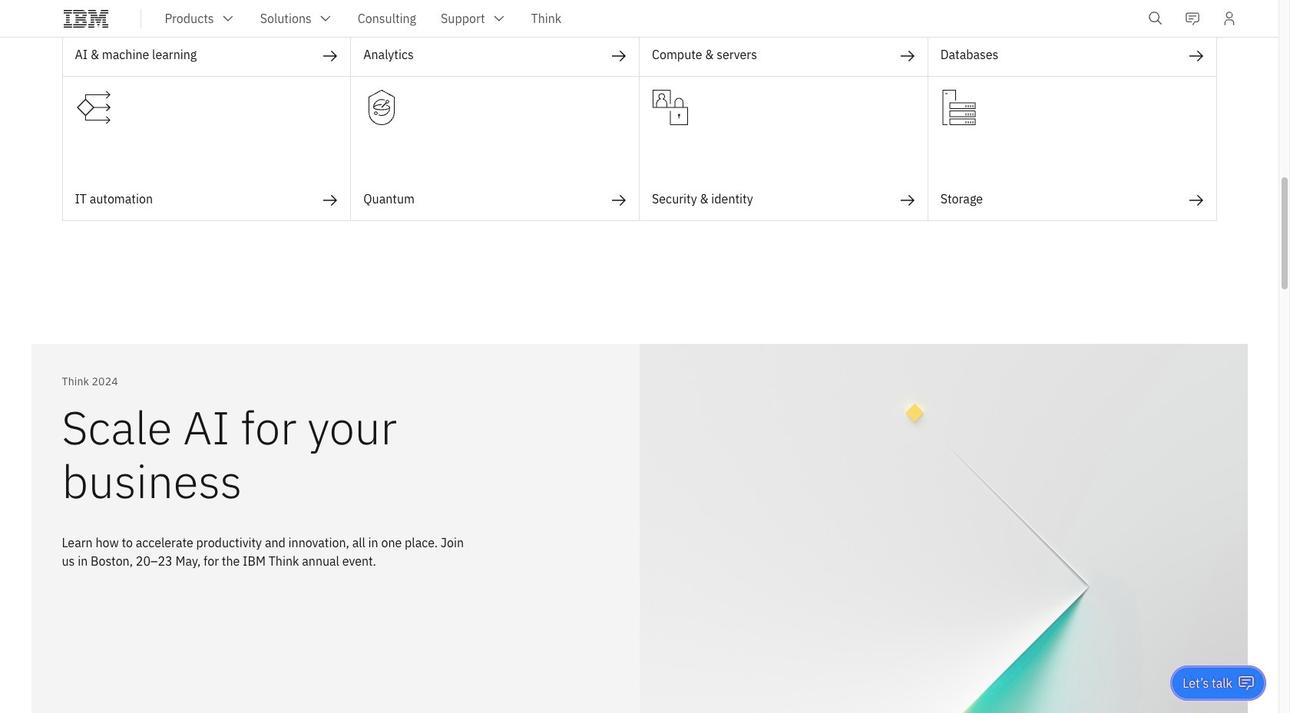 Task type: vqa. For each thing, say whether or not it's contained in the screenshot.
Let's talk ELEMENT
yes



Task type: locate. For each thing, give the bounding box(es) containing it.
let's talk element
[[1183, 675, 1233, 692]]



